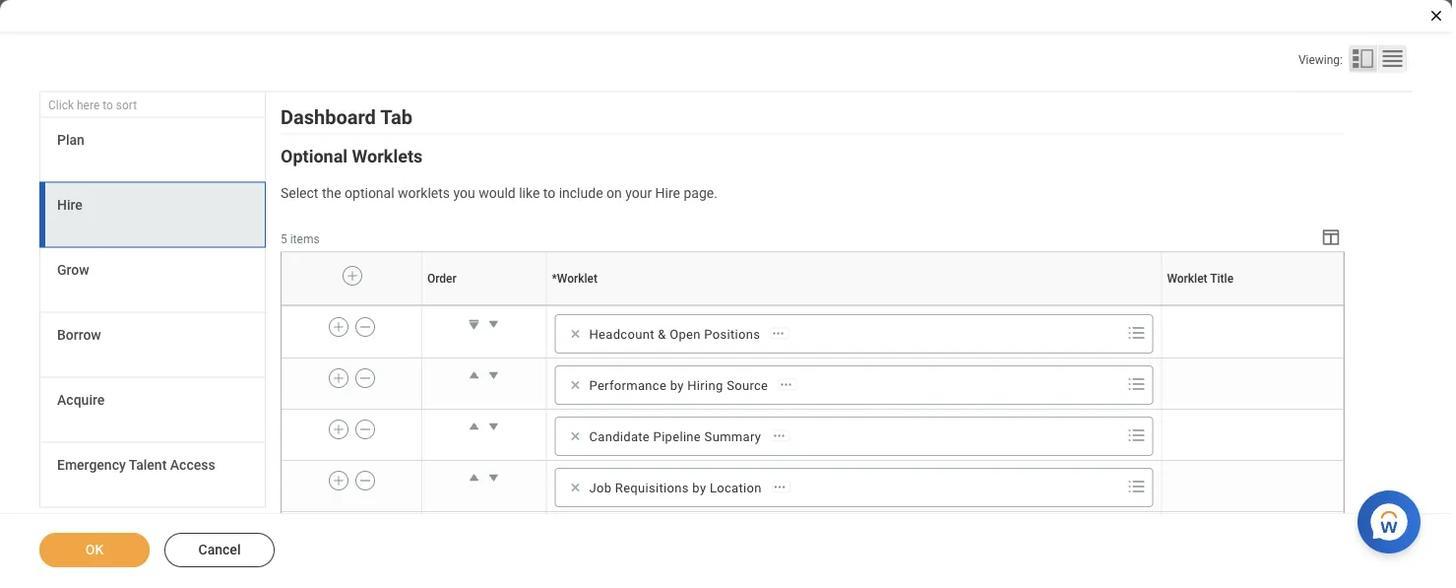 Task type: describe. For each thing, give the bounding box(es) containing it.
minus image for plus image associated with the "row" element containing job requisitions by location
[[359, 472, 372, 489]]

5
[[281, 232, 287, 246]]

prompts image
[[1125, 423, 1149, 447]]

close configure worklets image
[[1429, 8, 1445, 24]]

here
[[77, 99, 100, 112]]

location
[[710, 480, 762, 495]]

your
[[626, 185, 652, 202]]

viewing:
[[1299, 53, 1344, 67]]

emergency
[[57, 457, 126, 473]]

hire inside optional worklets group
[[656, 185, 681, 202]]

prompts image for headcount & open positions
[[1125, 321, 1149, 345]]

related actions image for headcount & open positions
[[772, 327, 785, 341]]

include
[[559, 185, 603, 202]]

to inside optional worklets group
[[544, 185, 556, 202]]

to inside popup button
[[103, 99, 113, 112]]

access
[[170, 457, 215, 473]]

x small image for headcount & open positions
[[566, 324, 586, 344]]

select
[[281, 185, 319, 202]]

* worklet
[[552, 272, 598, 286]]

plus image for the "row" element containing performance by hiring source
[[332, 369, 346, 387]]

workday assistant region
[[1358, 483, 1429, 554]]

candidate pipeline summary, press delete to clear value. option
[[562, 424, 796, 448]]

job requisitions by location, press delete to clear value. option
[[562, 476, 797, 499]]

performance by hiring source
[[590, 378, 769, 392]]

row element containing candidate pipeline summary
[[282, 409, 1344, 460]]

would
[[479, 185, 516, 202]]

optional
[[281, 146, 348, 167]]

click
[[48, 99, 74, 112]]

performance by hiring source element
[[590, 376, 769, 394]]

navigation pane region
[[39, 93, 266, 513]]

by inside performance by hiring source element
[[670, 378, 684, 392]]

page.
[[684, 185, 718, 202]]

caret up image
[[465, 468, 484, 488]]

worklet column header
[[547, 306, 1162, 307]]

headcount & open positions element
[[590, 325, 761, 343]]

x small image
[[566, 426, 586, 446]]

6 row element from the top
[[282, 512, 1344, 563]]

acquire
[[57, 392, 105, 408]]

on
[[607, 185, 622, 202]]

caret down image
[[484, 314, 504, 334]]

ok
[[85, 542, 104, 558]]

grow
[[57, 262, 89, 278]]

cancel button
[[165, 533, 275, 567]]

dashboard tab
[[281, 106, 413, 130]]

optional worklets group
[[281, 145, 1349, 563]]

the
[[322, 185, 341, 202]]

borrow
[[57, 327, 101, 343]]

row element containing order
[[282, 253, 1349, 306]]

you
[[454, 185, 475, 202]]

select the optional worklets you would like to include on your hire page.
[[281, 185, 718, 202]]

job
[[590, 480, 612, 495]]

x small image for performance by hiring source
[[566, 375, 586, 395]]

&
[[658, 326, 667, 341]]

hiring
[[688, 378, 724, 392]]

Toggle to List Detail view radio
[[1350, 45, 1378, 73]]

related actions image for job requisitions by location
[[773, 480, 787, 494]]

sort
[[116, 99, 137, 112]]

headcount
[[590, 326, 655, 341]]

optional
[[345, 185, 395, 202]]

order worklet worklet title
[[483, 306, 1256, 307]]

order for order worklet worklet title
[[483, 306, 486, 307]]

click to view/edit grid preferences image
[[1321, 226, 1343, 248]]



Task type: locate. For each thing, give the bounding box(es) containing it.
click here to sort button
[[39, 93, 266, 118]]

performance by hiring source, press delete to clear value. option
[[562, 373, 803, 397]]

related actions image inside headcount & open positions, press delete to clear value. "option"
[[772, 327, 785, 341]]

row element containing job requisitions by location
[[282, 460, 1344, 512]]

related actions image right location
[[773, 480, 787, 494]]

requisitions
[[615, 480, 689, 495]]

emergency talent access
[[57, 457, 215, 473]]

2 caret up image from the top
[[465, 417, 484, 436]]

pipeline
[[654, 429, 701, 444]]

job requisitions by location element
[[590, 479, 762, 496]]

x small image for job requisitions by location
[[566, 478, 586, 497]]

related actions image
[[772, 327, 785, 341], [773, 429, 786, 443], [773, 480, 787, 494]]

5 row element from the top
[[282, 460, 1344, 512]]

1 vertical spatial title
[[1254, 306, 1256, 307]]

hire inside list box
[[57, 197, 83, 213]]

row element down related actions image
[[282, 409, 1344, 460]]

1 vertical spatial caret down image
[[484, 417, 504, 436]]

Toggle to Grid view radio
[[1379, 45, 1408, 73]]

0 horizontal spatial order
[[427, 272, 457, 286]]

title
[[1211, 272, 1234, 286], [1254, 306, 1256, 307]]

order up the order column header
[[427, 272, 457, 286]]

viewing: option group
[[1299, 45, 1414, 77]]

5 items
[[281, 232, 320, 246]]

related actions image
[[779, 378, 793, 392]]

list box inside dashboard tab dialog
[[39, 118, 266, 508]]

order up caret bottom image
[[483, 306, 486, 307]]

3 x small image from the top
[[566, 478, 586, 497]]

2 row element from the top
[[282, 307, 1344, 358]]

caret down image for performance by hiring source
[[484, 365, 504, 385]]

1 minus image from the top
[[359, 369, 372, 387]]

0 horizontal spatial to
[[103, 99, 113, 112]]

1 horizontal spatial to
[[544, 185, 556, 202]]

worklet title
[[1168, 272, 1234, 286]]

positions
[[705, 326, 761, 341]]

1 vertical spatial prompts image
[[1125, 372, 1149, 396]]

by
[[670, 378, 684, 392], [693, 480, 707, 495]]

cancel
[[199, 542, 241, 558]]

minus image for the "row" element containing candidate pipeline summary
[[359, 421, 372, 438]]

caret bottom image
[[465, 314, 484, 334]]

1 vertical spatial caret up image
[[465, 417, 484, 436]]

order column header
[[422, 306, 547, 307]]

1 prompts image from the top
[[1125, 321, 1149, 345]]

x small image inside job requisitions by location, press delete to clear value. option
[[566, 478, 586, 497]]

ok button
[[39, 533, 150, 567]]

1 horizontal spatial hire
[[656, 185, 681, 202]]

row element down location
[[282, 512, 1344, 563]]

1 vertical spatial order
[[483, 306, 486, 307]]

0 horizontal spatial hire
[[57, 197, 83, 213]]

related actions image right summary
[[773, 429, 786, 443]]

caret up image down caret bottom image
[[465, 365, 484, 385]]

items
[[290, 232, 320, 246]]

list box containing plan
[[39, 118, 266, 508]]

prompts image for performance by hiring source
[[1125, 372, 1149, 396]]

1 x small image from the top
[[566, 324, 586, 344]]

worklets
[[398, 185, 450, 202]]

talent
[[129, 457, 167, 473]]

minus image for the "row" element containing performance by hiring source
[[359, 369, 372, 387]]

2 prompts image from the top
[[1125, 372, 1149, 396]]

2 vertical spatial caret down image
[[484, 468, 504, 488]]

optional worklets
[[281, 146, 423, 167]]

plus image
[[346, 267, 359, 285], [332, 369, 346, 387], [332, 421, 346, 438], [332, 472, 346, 489]]

worklets
[[352, 146, 423, 167]]

candidate pipeline summary element
[[590, 427, 762, 445]]

0 vertical spatial caret down image
[[484, 365, 504, 385]]

headcount & open positions, press delete to clear value. option
[[562, 322, 795, 346]]

1 horizontal spatial by
[[693, 480, 707, 495]]

order inside the "row" element
[[427, 272, 457, 286]]

by inside job requisitions by location element
[[693, 480, 707, 495]]

caret up image for 2nd caret down icon from the top of the optional worklets group
[[465, 417, 484, 436]]

0 horizontal spatial by
[[670, 378, 684, 392]]

hire
[[656, 185, 681, 202], [57, 197, 83, 213]]

1 minus image from the top
[[359, 318, 372, 336]]

candidate
[[590, 429, 650, 444]]

0 vertical spatial related actions image
[[772, 327, 785, 341]]

1 vertical spatial related actions image
[[773, 429, 786, 443]]

worklet
[[557, 272, 598, 286], [1168, 272, 1208, 286], [853, 306, 856, 307], [1250, 306, 1254, 307]]

plus image for the "row" element containing order
[[346, 267, 359, 285]]

4 row element from the top
[[282, 409, 1344, 460]]

related actions image for candidate pipeline summary
[[773, 429, 786, 443]]

1 vertical spatial minus image
[[359, 421, 372, 438]]

1 row element from the top
[[282, 253, 1349, 306]]

by left location
[[693, 480, 707, 495]]

optional worklets button
[[281, 146, 423, 167]]

tab
[[380, 106, 413, 130]]

caret up image up caret up icon in the bottom of the page
[[465, 417, 484, 436]]

order for order
[[427, 272, 457, 286]]

x small image left headcount
[[566, 324, 586, 344]]

x small image inside headcount & open positions, press delete to clear value. "option"
[[566, 324, 586, 344]]

performance
[[590, 378, 667, 392]]

summary
[[705, 429, 762, 444]]

3 prompts image from the top
[[1125, 475, 1149, 498]]

x small image
[[566, 324, 586, 344], [566, 375, 586, 395], [566, 478, 586, 497]]

0 vertical spatial caret up image
[[465, 365, 484, 385]]

*
[[552, 272, 557, 286]]

related actions image right positions
[[772, 327, 785, 341]]

0 vertical spatial x small image
[[566, 324, 586, 344]]

candidate pipeline summary
[[590, 429, 762, 444]]

click here to sort
[[48, 99, 137, 112]]

x small image left job
[[566, 478, 586, 497]]

2 vertical spatial related actions image
[[773, 480, 787, 494]]

1 horizontal spatial order
[[483, 306, 486, 307]]

dashboard tab dialog
[[0, 0, 1453, 585]]

minus image
[[359, 318, 372, 336], [359, 472, 372, 489]]

prompts image for job requisitions by location
[[1125, 475, 1149, 498]]

0 vertical spatial order
[[427, 272, 457, 286]]

plus image for the "row" element containing job requisitions by location
[[332, 472, 346, 489]]

caret up image
[[465, 365, 484, 385], [465, 417, 484, 436]]

row element down the worklet column header
[[282, 358, 1344, 409]]

row element down summary
[[282, 460, 1344, 512]]

0 vertical spatial prompts image
[[1125, 321, 1149, 345]]

plus image for the "row" element containing candidate pipeline summary
[[332, 421, 346, 438]]

2 vertical spatial x small image
[[566, 478, 586, 497]]

related actions image inside job requisitions by location, press delete to clear value. option
[[773, 480, 787, 494]]

0 vertical spatial minus image
[[359, 318, 372, 336]]

row element
[[282, 253, 1349, 306], [282, 307, 1344, 358], [282, 358, 1344, 409], [282, 409, 1344, 460], [282, 460, 1344, 512], [282, 512, 1344, 563]]

1 caret down image from the top
[[484, 365, 504, 385]]

to left "sort"
[[103, 99, 113, 112]]

0 vertical spatial minus image
[[359, 369, 372, 387]]

row element containing performance by hiring source
[[282, 358, 1344, 409]]

hire down plan at left
[[57, 197, 83, 213]]

minus image for plus icon
[[359, 318, 372, 336]]

row element containing headcount & open positions
[[282, 307, 1344, 358]]

x small image up x small icon
[[566, 375, 586, 395]]

2 vertical spatial prompts image
[[1125, 475, 1149, 498]]

0 vertical spatial by
[[670, 378, 684, 392]]

row element up related actions image
[[282, 307, 1344, 358]]

dashboard
[[281, 106, 376, 130]]

list box
[[39, 118, 266, 508]]

prompts image
[[1125, 321, 1149, 345], [1125, 372, 1149, 396], [1125, 475, 1149, 498]]

1 horizontal spatial title
[[1254, 306, 1256, 307]]

0 vertical spatial title
[[1211, 272, 1234, 286]]

3 caret down image from the top
[[484, 468, 504, 488]]

3 row element from the top
[[282, 358, 1344, 409]]

open
[[670, 326, 701, 341]]

1 vertical spatial minus image
[[359, 472, 372, 489]]

1 caret up image from the top
[[465, 365, 484, 385]]

to
[[103, 99, 113, 112], [544, 185, 556, 202]]

0 horizontal spatial title
[[1211, 272, 1234, 286]]

row element up the worklet column header
[[282, 253, 1349, 306]]

by left the hiring on the bottom of page
[[670, 378, 684, 392]]

job requisitions by location
[[590, 480, 762, 495]]

caret down image for job requisitions by location
[[484, 468, 504, 488]]

hire right your
[[656, 185, 681, 202]]

like
[[519, 185, 540, 202]]

2 x small image from the top
[[566, 375, 586, 395]]

plan
[[57, 132, 85, 148]]

source
[[727, 378, 769, 392]]

order
[[427, 272, 457, 286], [483, 306, 486, 307]]

caret up image for caret down icon for performance by hiring source
[[465, 365, 484, 385]]

2 minus image from the top
[[359, 421, 372, 438]]

worklet title column header
[[1162, 306, 1344, 307]]

1 vertical spatial by
[[693, 480, 707, 495]]

caret down image
[[484, 365, 504, 385], [484, 417, 504, 436], [484, 468, 504, 488]]

1 vertical spatial x small image
[[566, 375, 586, 395]]

2 minus image from the top
[[359, 472, 372, 489]]

headcount & open positions
[[590, 326, 761, 341]]

minus image
[[359, 369, 372, 387], [359, 421, 372, 438]]

2 caret down image from the top
[[484, 417, 504, 436]]

plus image
[[332, 318, 346, 336]]

1 vertical spatial to
[[544, 185, 556, 202]]

to right like
[[544, 185, 556, 202]]

0 vertical spatial to
[[103, 99, 113, 112]]



Task type: vqa. For each thing, say whether or not it's contained in the screenshot.
the leftmost in
no



